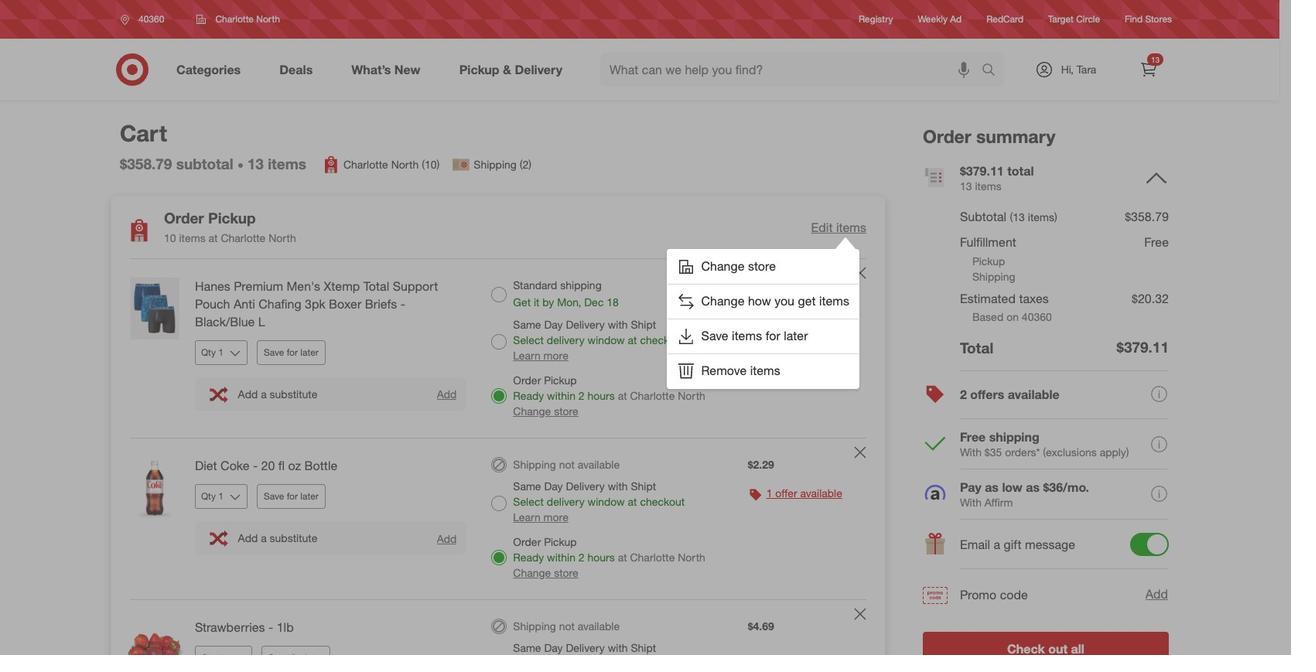 Task type: describe. For each thing, give the bounding box(es) containing it.
(13
[[1010, 211, 1025, 224]]

strawberries - 1lb link
[[195, 619, 467, 636]]

circle
[[1076, 13, 1100, 25]]

13 for 13 items
[[247, 155, 264, 173]]

total
[[1007, 163, 1034, 179]]

based
[[972, 311, 1004, 324]]

email a gift message
[[960, 537, 1075, 552]]

13 for 13
[[1151, 55, 1160, 64]]

gift
[[1004, 537, 1022, 552]]

change inside button
[[701, 293, 745, 308]]

learn more button for hanes premium men's xtemp total support pouch anti chafing 3pk boxer briefs - black/blue l
[[513, 348, 568, 364]]

low
[[1002, 479, 1023, 495]]

for for support
[[287, 346, 298, 358]]

same for diet coke - 20 fl oz bottle
[[513, 480, 541, 493]]

select for diet coke - 20 fl oz bottle
[[513, 495, 544, 508]]

ready for hanes premium men's xtemp total support pouch anti chafing 3pk boxer briefs - black/blue l
[[513, 389, 544, 402]]

later for diet coke - 20 fl oz bottle
[[300, 490, 319, 502]]

chafing
[[259, 296, 301, 312]]

3 day from the top
[[544, 641, 563, 654]]

find stores link
[[1125, 13, 1172, 26]]

find
[[1125, 13, 1143, 25]]

standard
[[513, 279, 557, 292]]

Store pickup radio
[[491, 550, 507, 565]]

remove items
[[701, 363, 780, 378]]

taxes
[[1019, 291, 1049, 306]]

2 offers available
[[960, 387, 1060, 402]]

shipping not available for strawberries - 1lb
[[513, 619, 620, 633]]

2 inside the 2 offers available button
[[960, 387, 967, 402]]

pickup shipping
[[972, 254, 1015, 283]]

total inside hanes premium men's xtemp total support pouch anti chafing 3pk boxer briefs - black/blue l
[[363, 279, 389, 294]]

change store
[[701, 258, 776, 274]]

later for hanes premium men's xtemp total support pouch anti chafing 3pk boxer briefs - black/blue l
[[300, 346, 319, 358]]

$35
[[985, 445, 1002, 458]]

$2.29
[[748, 458, 774, 471]]

search
[[975, 63, 1012, 79]]

1 offer available button
[[766, 486, 842, 501]]

email
[[960, 537, 990, 552]]

store for hanes premium men's xtemp total support pouch anti chafing 3pk boxer briefs - black/blue l
[[554, 404, 578, 418]]

stores
[[1145, 13, 1172, 25]]

save for later button for men's
[[257, 340, 326, 365]]

delivery for diet coke - 20 fl oz bottle
[[547, 495, 585, 508]]

3 delivery from the top
[[566, 641, 605, 654]]

summary
[[976, 125, 1056, 147]]

get
[[513, 296, 531, 309]]

order inside 'order pickup 10 items at charlotte north'
[[164, 209, 204, 227]]

2 for hanes premium men's xtemp total support pouch anti chafing 3pk boxer briefs - black/blue l
[[578, 389, 585, 402]]

delivery for hanes premium men's xtemp total support pouch anti chafing 3pk boxer briefs - black/blue l
[[566, 318, 605, 331]]

$379.11 for $379.11 total 13 items
[[960, 163, 1004, 179]]

edit items
[[811, 220, 866, 235]]

substitute for bottle
[[270, 531, 317, 545]]

1lb
[[277, 619, 294, 635]]

add a substitute for pouch
[[238, 388, 317, 401]]

items)
[[1028, 211, 1057, 224]]

on
[[1007, 311, 1019, 324]]

ready for diet coke - 20 fl oz bottle
[[513, 551, 544, 564]]

1 vertical spatial total
[[960, 339, 994, 356]]

window for hanes premium men's xtemp total support pouch anti chafing 3pk boxer briefs - black/blue l
[[588, 333, 625, 347]]

weekly
[[918, 13, 948, 25]]

hanes premium men's xtemp total support pouch anti chafing 3pk boxer briefs - black/blue l link
[[195, 278, 467, 331]]

dec
[[584, 296, 604, 309]]

how
[[748, 293, 771, 308]]

fl
[[278, 458, 285, 473]]

order pickup ready within 2 hours at charlotte north change store for hanes premium men's xtemp total support pouch anti chafing 3pk boxer briefs - black/blue l
[[513, 374, 705, 418]]

premium
[[234, 279, 283, 294]]

within for hanes premium men's xtemp total support pouch anti chafing 3pk boxer briefs - black/blue l
[[547, 389, 575, 402]]

learn for hanes premium men's xtemp total support pouch anti chafing 3pk boxer briefs - black/blue l
[[513, 349, 541, 362]]

same day delivery with shipt
[[513, 641, 656, 654]]

save items for later
[[701, 328, 808, 343]]

north inside 'order pickup 10 items at charlotte north'
[[269, 231, 296, 245]]

3 with from the top
[[608, 641, 628, 654]]

store inside change store button
[[748, 258, 776, 274]]

strawberries
[[195, 619, 265, 635]]

weekly ad link
[[918, 13, 962, 26]]

affirm
[[985, 496, 1013, 509]]

find stores
[[1125, 13, 1172, 25]]

registry link
[[859, 13, 893, 26]]

oz
[[288, 458, 301, 473]]

learn more button for diet coke - 20 fl oz bottle
[[513, 510, 568, 525]]

window for diet coke - 20 fl oz bottle
[[588, 495, 625, 508]]

save for later for -
[[264, 490, 319, 502]]

change store button for diet coke - 20 fl oz bottle
[[513, 565, 578, 581]]

remove
[[701, 363, 747, 378]]

standard shipping get it by mon, dec 18
[[513, 279, 619, 309]]

estimated
[[960, 291, 1016, 306]]

save for later for men's
[[264, 346, 319, 358]]

a for pouch
[[261, 388, 267, 401]]

fulfillment
[[960, 234, 1016, 250]]

change store button for hanes premium men's xtemp total support pouch anti chafing 3pk boxer briefs - black/blue l
[[513, 404, 578, 419]]

cart item ready to fulfill group containing diet coke - 20 fl oz bottle
[[111, 439, 885, 599]]

order pickup ready within 2 hours at charlotte north change store for diet coke - 20 fl oz bottle
[[513, 535, 705, 579]]

cart item ready to fulfill group containing strawberries - 1lb
[[111, 600, 885, 655]]

for for oz
[[287, 490, 298, 502]]

target circle link
[[1048, 13, 1100, 26]]

a for bottle
[[261, 531, 267, 545]]

hours for hanes premium men's xtemp total support pouch anti chafing 3pk boxer briefs - black/blue l
[[588, 389, 615, 402]]

free for free shipping with $35 orders* (exclusions apply)
[[960, 429, 986, 445]]

$36/mo.
[[1043, 479, 1089, 495]]

cart item ready to fulfill group containing hanes premium men's xtemp total support pouch anti chafing 3pk boxer briefs - black/blue l
[[111, 259, 885, 438]]

more for diet coke - 20 fl oz bottle
[[544, 510, 568, 524]]

l
[[258, 314, 265, 329]]

select for hanes premium men's xtemp total support pouch anti chafing 3pk boxer briefs - black/blue l
[[513, 333, 544, 347]]

$21.99
[[767, 294, 795, 306]]

change how you get items button
[[667, 284, 859, 318]]

estimated taxes
[[960, 291, 1049, 306]]

save items for later button
[[667, 319, 859, 353]]

code
[[1000, 587, 1028, 602]]

order summary
[[923, 125, 1056, 147]]

$358.79 for $358.79
[[1125, 209, 1169, 225]]

13 inside $379.11 total 13 items
[[960, 179, 972, 192]]

diet coke - 20 fl oz bottle image
[[124, 457, 186, 519]]

18
[[607, 296, 619, 309]]

with for diet coke - 20 fl oz bottle
[[608, 480, 628, 493]]

Store pickup radio
[[491, 388, 507, 404]]

save inside save items for later button
[[701, 328, 728, 343]]

$379.11 total 13 items
[[960, 163, 1034, 192]]

diet coke - 20 fl oz bottle link
[[195, 457, 467, 475]]

day for hanes premium men's xtemp total support pouch anti chafing 3pk boxer briefs - black/blue l
[[544, 318, 563, 331]]

strawberries - 1lb
[[195, 619, 294, 635]]

2 vertical spatial add button
[[1145, 585, 1169, 604]]

1 as from the left
[[985, 479, 999, 495]]

change inside button
[[701, 258, 745, 274]]

xtemp
[[324, 279, 360, 294]]

weekly ad
[[918, 13, 962, 25]]

$358.79 for $358.79 subtotal
[[120, 155, 172, 173]]

$20.32
[[1132, 291, 1169, 306]]

free shipping with $35 orders* (exclusions apply)
[[960, 429, 1129, 458]]

delivery for diet coke - 20 fl oz bottle
[[566, 480, 605, 493]]

- inside hanes premium men's xtemp total support pouch anti chafing 3pk boxer briefs - black/blue l
[[401, 296, 405, 312]]

promo
[[960, 587, 997, 602]]

items inside "change how you get items" button
[[819, 293, 849, 308]]

change how you get items
[[701, 293, 849, 308]]

promo code
[[960, 587, 1028, 602]]

black/blue
[[195, 314, 255, 329]]

reg
[[748, 294, 765, 306]]

items inside save items for later button
[[732, 328, 762, 343]]

redcard
[[986, 13, 1023, 25]]

boxer
[[329, 296, 362, 312]]

target circle
[[1048, 13, 1100, 25]]

cart
[[120, 119, 167, 147]]



Task type: locate. For each thing, give the bounding box(es) containing it.
2 vertical spatial store
[[554, 566, 578, 579]]

(exclusions
[[1043, 445, 1097, 458]]

offer
[[775, 486, 797, 500]]

$19.99
[[748, 279, 780, 292]]

1 vertical spatial window
[[588, 495, 625, 508]]

$379.11
[[960, 163, 1004, 179], [1117, 338, 1169, 356]]

0 vertical spatial $379.11
[[960, 163, 1004, 179]]

add a substitute up the "fl" in the bottom of the page
[[238, 388, 317, 401]]

with left $35
[[960, 445, 982, 458]]

more for hanes premium men's xtemp total support pouch anti chafing 3pk boxer briefs - black/blue l
[[544, 349, 568, 362]]

ready
[[513, 389, 544, 402], [513, 551, 544, 564]]

$19.99 reg $21.99 sale
[[748, 279, 795, 320]]

2 order pickup ready within 2 hours at charlotte north change store from the top
[[513, 535, 705, 579]]

2 offers available button
[[923, 370, 1169, 420]]

affirm image
[[923, 482, 948, 507]]

2 same from the top
[[513, 480, 541, 493]]

1 learn more button from the top
[[513, 348, 568, 364]]

2 delivery from the top
[[566, 480, 605, 493]]

add a substitute down the "fl" in the bottom of the page
[[238, 531, 317, 545]]

shipping not available for diet coke - 20 fl oz bottle
[[513, 458, 620, 471]]

1 horizontal spatial $379.11
[[1117, 338, 1169, 356]]

0 vertical spatial shipt
[[631, 318, 656, 331]]

- down support
[[401, 296, 405, 312]]

0 vertical spatial save
[[701, 328, 728, 343]]

free for free
[[1144, 234, 1169, 250]]

1 horizontal spatial as
[[1026, 479, 1040, 495]]

affirm image
[[925, 485, 946, 500]]

2 with from the top
[[608, 480, 628, 493]]

strawberries - 1lb image
[[124, 619, 186, 655]]

0 vertical spatial hours
[[588, 389, 615, 402]]

hanes premium men&#39;s xtemp total support pouch anti chafing 3pk boxer briefs - black/blue l image
[[124, 278, 186, 340]]

1 same day delivery with shipt select delivery window at checkout learn more from the top
[[513, 318, 685, 362]]

0 vertical spatial delivery
[[547, 333, 585, 347]]

for
[[766, 328, 780, 343], [287, 346, 298, 358], [287, 490, 298, 502]]

$379.11 down "order summary"
[[960, 163, 1004, 179]]

13 right "subtotal"
[[247, 155, 264, 173]]

mon,
[[557, 296, 581, 309]]

0 vertical spatial same
[[513, 318, 541, 331]]

1 vertical spatial same
[[513, 480, 541, 493]]

2 with from the top
[[960, 496, 982, 509]]

1 vertical spatial delivery
[[547, 495, 585, 508]]

0 vertical spatial free
[[1144, 234, 1169, 250]]

1 window from the top
[[588, 333, 625, 347]]

later down 3pk
[[300, 346, 319, 358]]

1 vertical spatial shipping
[[989, 429, 1039, 445]]

3 cart item ready to fulfill group from the top
[[111, 600, 885, 655]]

2 checkout from the top
[[640, 495, 685, 508]]

2 horizontal spatial -
[[401, 296, 405, 312]]

redcard link
[[986, 13, 1023, 26]]

0 vertical spatial with
[[608, 318, 628, 331]]

2 vertical spatial for
[[287, 490, 298, 502]]

0 horizontal spatial as
[[985, 479, 999, 495]]

save for later down the oz
[[264, 490, 319, 502]]

at
[[209, 231, 218, 245], [628, 333, 637, 347], [618, 389, 627, 402], [628, 495, 637, 508], [618, 551, 627, 564]]

pickup inside 'order pickup 10 items at charlotte north'
[[208, 209, 256, 227]]

add button for hanes premium men's xtemp total support pouch anti chafing 3pk boxer briefs - black/blue l
[[436, 387, 457, 402]]

save for later button down the oz
[[257, 484, 326, 509]]

diet coke - 20 fl oz bottle
[[195, 458, 337, 473]]

1 vertical spatial 13
[[247, 155, 264, 173]]

1 delivery from the top
[[547, 333, 585, 347]]

substitute for pouch
[[270, 388, 317, 401]]

same for hanes premium men's xtemp total support pouch anti chafing 3pk boxer briefs - black/blue l
[[513, 318, 541, 331]]

2 save for later from the top
[[264, 490, 319, 502]]

later down get
[[784, 328, 808, 343]]

available
[[1008, 387, 1060, 402], [578, 458, 620, 471], [800, 486, 842, 500], [578, 619, 620, 633]]

1 add a substitute from the top
[[238, 388, 317, 401]]

0 horizontal spatial -
[[253, 458, 258, 473]]

$379.11 down $20.32
[[1117, 338, 1169, 356]]

pay as low as $36/mo. with affirm
[[960, 479, 1089, 509]]

same
[[513, 318, 541, 331], [513, 480, 541, 493], [513, 641, 541, 654]]

for inside save items for later button
[[766, 328, 780, 343]]

get
[[798, 293, 816, 308]]

not for strawberries - 1lb
[[559, 619, 575, 633]]

learn more button
[[513, 348, 568, 364], [513, 510, 568, 525]]

delivery
[[566, 318, 605, 331], [566, 480, 605, 493], [566, 641, 605, 654]]

ready right store pickup option at bottom
[[513, 551, 544, 564]]

save for support
[[264, 346, 284, 358]]

1 vertical spatial shipt
[[631, 480, 656, 493]]

0 vertical spatial with
[[960, 445, 982, 458]]

1 vertical spatial with
[[960, 496, 982, 509]]

0 vertical spatial window
[[588, 333, 625, 347]]

3 same from the top
[[513, 641, 541, 654]]

1
[[766, 486, 772, 500]]

1 within from the top
[[547, 389, 575, 402]]

add
[[238, 388, 258, 401], [437, 388, 457, 401], [238, 531, 258, 545], [437, 532, 457, 545], [1145, 587, 1168, 602]]

0 vertical spatial learn more button
[[513, 348, 568, 364]]

1 vertical spatial ready
[[513, 551, 544, 564]]

save for oz
[[264, 490, 284, 502]]

substitute up the oz
[[270, 388, 317, 401]]

save for later down l
[[264, 346, 319, 358]]

0 horizontal spatial shipping
[[560, 279, 602, 292]]

13 inside 13 link
[[1151, 55, 1160, 64]]

men's
[[287, 279, 320, 294]]

1 vertical spatial delivery
[[566, 480, 605, 493]]

items
[[268, 155, 306, 173], [975, 179, 1002, 192], [836, 220, 866, 235], [179, 231, 206, 245], [819, 293, 849, 308], [732, 328, 762, 343], [750, 363, 780, 378]]

1 day from the top
[[544, 318, 563, 331]]

north
[[391, 158, 419, 171], [269, 231, 296, 245], [678, 389, 705, 402], [678, 551, 705, 564]]

1 horizontal spatial shipping
[[989, 429, 1039, 445]]

as up the affirm
[[985, 479, 999, 495]]

0 vertical spatial ready
[[513, 389, 544, 402]]

0 vertical spatial $358.79
[[120, 155, 172, 173]]

1 vertical spatial hours
[[588, 551, 615, 564]]

coke
[[221, 458, 249, 473]]

2 day from the top
[[544, 480, 563, 493]]

2 not from the top
[[559, 619, 575, 633]]

for down sale
[[766, 328, 780, 343]]

2 select from the top
[[513, 495, 544, 508]]

1 cart item ready to fulfill group from the top
[[111, 259, 885, 438]]

pay
[[960, 479, 981, 495]]

3 shipt from the top
[[631, 641, 656, 654]]

0 horizontal spatial $358.79
[[120, 155, 172, 173]]

1 vertical spatial add a substitute
[[238, 531, 317, 545]]

with for hanes premium men's xtemp total support pouch anti chafing 3pk boxer briefs - black/blue l
[[608, 318, 628, 331]]

1 horizontal spatial -
[[268, 619, 273, 635]]

as right low
[[1026, 479, 1040, 495]]

save down 20
[[264, 490, 284, 502]]

2 hours from the top
[[588, 551, 615, 564]]

2 more from the top
[[544, 510, 568, 524]]

1 vertical spatial free
[[960, 429, 986, 445]]

- left 1lb
[[268, 619, 273, 635]]

save for later button for -
[[257, 484, 326, 509]]

with inside pay as low as $36/mo. with affirm
[[960, 496, 982, 509]]

ready right store pickup radio
[[513, 389, 544, 402]]

change store button up reg
[[667, 250, 859, 284]]

list containing charlotte north (10)
[[322, 156, 532, 174]]

based on 40360
[[972, 311, 1052, 324]]

1 offer available
[[766, 486, 842, 500]]

shipping inside standard shipping get it by mon, dec 18
[[560, 279, 602, 292]]

change store button right store pickup radio
[[513, 404, 578, 419]]

1 same from the top
[[513, 318, 541, 331]]

1 horizontal spatial $358.79
[[1125, 209, 1169, 225]]

shipt for hanes premium men's xtemp total support pouch anti chafing 3pk boxer briefs - black/blue l
[[631, 318, 656, 331]]

1 not from the top
[[559, 458, 575, 471]]

2 vertical spatial 13
[[960, 179, 972, 192]]

a up diet coke - 20 fl oz bottle
[[261, 388, 267, 401]]

1 vertical spatial within
[[547, 551, 575, 564]]

1 shipt from the top
[[631, 318, 656, 331]]

1 vertical spatial -
[[253, 458, 258, 473]]

later down bottle
[[300, 490, 319, 502]]

a
[[261, 388, 267, 401], [261, 531, 267, 545], [994, 537, 1000, 552]]

0 vertical spatial later
[[784, 328, 808, 343]]

target
[[1048, 13, 1074, 25]]

1 horizontal spatial free
[[1144, 234, 1169, 250]]

order pickup 10 items at charlotte north
[[164, 209, 296, 245]]

0 vertical spatial day
[[544, 318, 563, 331]]

2 add a substitute from the top
[[238, 531, 317, 545]]

1 vertical spatial more
[[544, 510, 568, 524]]

2 vertical spatial save
[[264, 490, 284, 502]]

same day delivery with shipt select delivery window at checkout learn more
[[513, 318, 685, 362], [513, 480, 685, 524]]

(2)
[[520, 158, 532, 171]]

0 vertical spatial cart item ready to fulfill group
[[111, 259, 885, 438]]

a down diet coke - 20 fl oz bottle
[[261, 531, 267, 545]]

free inside free shipping with $35 orders* (exclusions apply)
[[960, 429, 986, 445]]

1 vertical spatial for
[[287, 346, 298, 358]]

learn for diet coke - 20 fl oz bottle
[[513, 510, 541, 524]]

checkout for hanes premium men's xtemp total support pouch anti chafing 3pk boxer briefs - black/blue l
[[640, 333, 685, 347]]

items inside $379.11 total 13 items
[[975, 179, 1002, 192]]

items inside edit items dropdown button
[[836, 220, 866, 235]]

order
[[923, 125, 971, 147], [164, 209, 204, 227], [513, 374, 541, 387], [513, 535, 541, 548]]

day for diet coke - 20 fl oz bottle
[[544, 480, 563, 493]]

2 vertical spatial cart item ready to fulfill group
[[111, 600, 885, 655]]

shipping (2)
[[474, 158, 532, 171]]

1 more from the top
[[544, 349, 568, 362]]

1 hours from the top
[[588, 389, 615, 402]]

$379.11 for $379.11
[[1117, 338, 1169, 356]]

2
[[960, 387, 967, 402], [578, 389, 585, 402], [578, 551, 585, 564]]

same day delivery with shipt select delivery window at checkout learn more for diet coke - 20 fl oz bottle
[[513, 480, 685, 524]]

total up briefs
[[363, 279, 389, 294]]

save for later button down l
[[257, 340, 326, 365]]

10
[[164, 231, 176, 245]]

2 delivery from the top
[[547, 495, 585, 508]]

list
[[322, 156, 532, 174]]

- left 20
[[253, 458, 258, 473]]

1 vertical spatial save for later button
[[257, 484, 326, 509]]

free up $35
[[960, 429, 986, 445]]

bottle
[[304, 458, 337, 473]]

1 with from the top
[[608, 318, 628, 331]]

0 vertical spatial shipping
[[560, 279, 602, 292]]

delivery for hanes premium men's xtemp total support pouch anti chafing 3pk boxer briefs - black/blue l
[[547, 333, 585, 347]]

shipt for diet coke - 20 fl oz bottle
[[631, 480, 656, 493]]

0 vertical spatial substitute
[[270, 388, 317, 401]]

13 items
[[247, 155, 306, 173]]

1 vertical spatial $358.79
[[1125, 209, 1169, 225]]

within for diet coke - 20 fl oz bottle
[[547, 551, 575, 564]]

1 horizontal spatial total
[[960, 339, 994, 356]]

shipping up mon,
[[560, 279, 602, 292]]

items inside 'order pickup 10 items at charlotte north'
[[179, 231, 206, 245]]

3pk
[[305, 296, 325, 312]]

shipping for standard shipping
[[560, 279, 602, 292]]

within right store pickup radio
[[547, 389, 575, 402]]

2 substitute from the top
[[270, 531, 317, 545]]

1 vertical spatial $379.11
[[1117, 338, 1169, 356]]

0 vertical spatial learn
[[513, 349, 541, 362]]

2 learn more button from the top
[[513, 510, 568, 525]]

0 vertical spatial not
[[559, 458, 575, 471]]

free up $20.32
[[1144, 234, 1169, 250]]

13 up subtotal
[[960, 179, 972, 192]]

None radio
[[491, 287, 507, 302], [491, 457, 507, 473], [491, 287, 507, 302], [491, 457, 507, 473]]

40360
[[1022, 311, 1052, 324]]

1 vertical spatial add button
[[436, 531, 457, 546]]

None radio
[[491, 334, 507, 350], [491, 496, 507, 511], [491, 619, 507, 634], [491, 334, 507, 350], [491, 496, 507, 511], [491, 619, 507, 634]]

hanes premium men's xtemp total support pouch anti chafing 3pk boxer briefs - black/blue l
[[195, 279, 438, 329]]

add button for diet coke - 20 fl oz bottle
[[436, 531, 457, 546]]

for down the oz
[[287, 490, 298, 502]]

ad
[[950, 13, 962, 25]]

save down l
[[264, 346, 284, 358]]

2 shipping not available from the top
[[513, 619, 620, 633]]

0 vertical spatial order pickup ready within 2 hours at charlotte north change store
[[513, 374, 705, 418]]

1 vertical spatial order pickup ready within 2 hours at charlotte north change store
[[513, 535, 705, 579]]

0 vertical spatial total
[[363, 279, 389, 294]]

$4.69
[[748, 619, 774, 633]]

2 vertical spatial -
[[268, 619, 273, 635]]

cart item ready to fulfill group
[[111, 259, 885, 438], [111, 439, 885, 599], [111, 600, 885, 655]]

subtotal
[[960, 209, 1006, 225]]

shipping for free shipping
[[989, 429, 1039, 445]]

pickup
[[208, 209, 256, 227], [972, 254, 1005, 267], [544, 374, 577, 387], [544, 535, 577, 548]]

with
[[608, 318, 628, 331], [608, 480, 628, 493], [608, 641, 628, 654]]

1 select from the top
[[513, 333, 544, 347]]

2 within from the top
[[547, 551, 575, 564]]

1 delivery from the top
[[566, 318, 605, 331]]

hours
[[588, 389, 615, 402], [588, 551, 615, 564]]

a left gift
[[994, 537, 1000, 552]]

change store button right store pickup option at bottom
[[513, 565, 578, 581]]

0 vertical spatial shipping not available
[[513, 458, 620, 471]]

0 vertical spatial save for later button
[[257, 340, 326, 365]]

20
[[261, 458, 275, 473]]

later
[[784, 328, 808, 343], [300, 346, 319, 358], [300, 490, 319, 502]]

1 checkout from the top
[[640, 333, 685, 347]]

1 vertical spatial day
[[544, 480, 563, 493]]

1 horizontal spatial 13
[[960, 179, 972, 192]]

1 vertical spatial cart item ready to fulfill group
[[111, 439, 885, 599]]

1 ready from the top
[[513, 389, 544, 402]]

2 save for later button from the top
[[257, 484, 326, 509]]

1 order pickup ready within 2 hours at charlotte north change store from the top
[[513, 374, 705, 418]]

briefs
[[365, 296, 397, 312]]

1 shipping not available from the top
[[513, 458, 620, 471]]

total
[[363, 279, 389, 294], [960, 339, 994, 356]]

at inside 'order pickup 10 items at charlotte north'
[[209, 231, 218, 245]]

order pickup ready within 2 hours at charlotte north change store
[[513, 374, 705, 418], [513, 535, 705, 579]]

0 vertical spatial 13
[[1151, 55, 1160, 64]]

with down the pay at the bottom right
[[960, 496, 982, 509]]

by
[[543, 296, 554, 309]]

offers
[[970, 387, 1004, 402]]

add button
[[436, 387, 457, 402], [436, 531, 457, 546], [1145, 585, 1169, 604]]

(10)
[[422, 158, 440, 171]]

1 learn from the top
[[513, 349, 541, 362]]

1 vertical spatial learn
[[513, 510, 541, 524]]

2 horizontal spatial 13
[[1151, 55, 1160, 64]]

sale
[[748, 307, 769, 320]]

shipping not available
[[513, 458, 620, 471], [513, 619, 620, 633]]

for down chafing
[[287, 346, 298, 358]]

2 for diet coke - 20 fl oz bottle
[[578, 551, 585, 564]]

1 save for later button from the top
[[257, 340, 326, 365]]

0 vertical spatial more
[[544, 349, 568, 362]]

What can we help you find? suggestions appear below search field
[[600, 53, 986, 87]]

items inside remove items button
[[750, 363, 780, 378]]

0 vertical spatial within
[[547, 389, 575, 402]]

store
[[748, 258, 776, 274], [554, 404, 578, 418], [554, 566, 578, 579]]

hanes
[[195, 279, 230, 294]]

1 vertical spatial change store button
[[513, 404, 578, 419]]

1 vertical spatial with
[[608, 480, 628, 493]]

2 learn from the top
[[513, 510, 541, 524]]

0 horizontal spatial $379.11
[[960, 163, 1004, 179]]

1 vertical spatial not
[[559, 619, 575, 633]]

charlotte north (10)
[[343, 158, 440, 171]]

2 cart item ready to fulfill group from the top
[[111, 439, 885, 599]]

with inside free shipping with $35 orders* (exclusions apply)
[[960, 445, 982, 458]]

0 vertical spatial checkout
[[640, 333, 685, 347]]

hours for diet coke - 20 fl oz bottle
[[588, 551, 615, 564]]

save up remove
[[701, 328, 728, 343]]

2 vertical spatial same
[[513, 641, 541, 654]]

not
[[559, 458, 575, 471], [559, 619, 575, 633]]

1 vertical spatial select
[[513, 495, 544, 508]]

registry
[[859, 13, 893, 25]]

1 vertical spatial same day delivery with shipt select delivery window at checkout learn more
[[513, 480, 685, 524]]

checkout for diet coke - 20 fl oz bottle
[[640, 495, 685, 508]]

substitute
[[270, 388, 317, 401], [270, 531, 317, 545]]

as
[[985, 479, 999, 495], [1026, 479, 1040, 495]]

2 as from the left
[[1026, 479, 1040, 495]]

same day delivery with shipt select delivery window at checkout learn more for hanes premium men's xtemp total support pouch anti chafing 3pk boxer briefs - black/blue l
[[513, 318, 685, 362]]

shipping inside free shipping with $35 orders* (exclusions apply)
[[989, 429, 1039, 445]]

2 shipt from the top
[[631, 480, 656, 493]]

1 vertical spatial substitute
[[270, 531, 317, 545]]

2 window from the top
[[588, 495, 625, 508]]

1 vertical spatial shipping not available
[[513, 619, 620, 633]]

0 vertical spatial for
[[766, 328, 780, 343]]

1 save for later from the top
[[264, 346, 319, 358]]

1 vertical spatial save
[[264, 346, 284, 358]]

0 horizontal spatial 13
[[247, 155, 264, 173]]

orders*
[[1005, 445, 1040, 458]]

0 vertical spatial same day delivery with shipt select delivery window at checkout learn more
[[513, 318, 685, 362]]

shipping up orders*
[[989, 429, 1039, 445]]

substitute down the oz
[[270, 531, 317, 545]]

1 with from the top
[[960, 445, 982, 458]]

2 vertical spatial day
[[544, 641, 563, 654]]

2 vertical spatial change store button
[[513, 565, 578, 581]]

pickup inside pickup shipping
[[972, 254, 1005, 267]]

1 substitute from the top
[[270, 388, 317, 401]]

2 vertical spatial later
[[300, 490, 319, 502]]

0 vertical spatial save for later
[[264, 346, 319, 358]]

0 vertical spatial change store button
[[667, 250, 859, 284]]

1 vertical spatial checkout
[[640, 495, 685, 508]]

2 same day delivery with shipt select delivery window at checkout learn more from the top
[[513, 480, 685, 524]]

support
[[393, 279, 438, 294]]

total down "based"
[[960, 339, 994, 356]]

2 vertical spatial delivery
[[566, 641, 605, 654]]

not for diet coke - 20 fl oz bottle
[[559, 458, 575, 471]]

store for diet coke - 20 fl oz bottle
[[554, 566, 578, 579]]

add a substitute for bottle
[[238, 531, 317, 545]]

charlotte inside 'order pickup 10 items at charlotte north'
[[221, 231, 266, 245]]

1 vertical spatial learn more button
[[513, 510, 568, 525]]

13 down the stores
[[1151, 55, 1160, 64]]

2 vertical spatial with
[[608, 641, 628, 654]]

0 horizontal spatial total
[[363, 279, 389, 294]]

0 vertical spatial select
[[513, 333, 544, 347]]

0 vertical spatial -
[[401, 296, 405, 312]]

within right store pickup option at bottom
[[547, 551, 575, 564]]

0 horizontal spatial free
[[960, 429, 986, 445]]

remove items button
[[667, 354, 859, 388]]

$379.11 inside $379.11 total 13 items
[[960, 163, 1004, 179]]

diet
[[195, 458, 217, 473]]

2 ready from the top
[[513, 551, 544, 564]]



Task type: vqa. For each thing, say whether or not it's contained in the screenshot.
Diet Coke - 20 fl oz Bottle's NOT
yes



